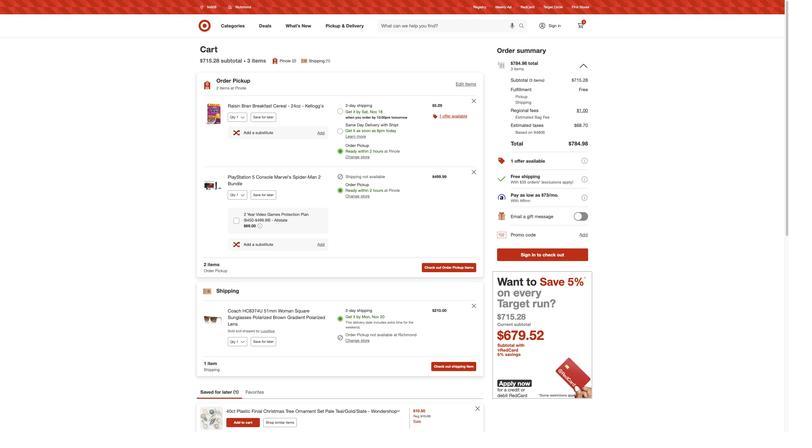 Task type: vqa. For each thing, say whether or not it's contained in the screenshot.
the top the pillow
no



Task type: locate. For each thing, give the bounding box(es) containing it.
deals link
[[254, 19, 279, 32]]

0 vertical spatial target
[[544, 5, 553, 9]]

94806 down taxes at the top right of page
[[534, 130, 545, 135]]

as down day
[[357, 128, 361, 133]]

reg
[[414, 415, 420, 419]]

add to cart button
[[227, 419, 260, 428]]

list containing pinole (2)
[[272, 58, 330, 65]]

for inside '2-day shipping get it by mon, nov 20 this delivery date includes extra time for the weekend.'
[[404, 321, 408, 325]]

by right shipped
[[256, 329, 260, 334]]

1 vertical spatial within
[[358, 188, 369, 193]]

1 vertical spatial $715.28
[[572, 77, 589, 83]]

save for later button for console
[[251, 191, 276, 200]]

save for later down breakfast
[[253, 115, 274, 119]]

sign down promo code
[[521, 252, 531, 258]]

1 horizontal spatial 3
[[511, 66, 513, 71]]

0 horizontal spatial 1 offer available button
[[440, 113, 468, 119]]

check for item
[[434, 365, 445, 369]]

0 horizontal spatial on
[[498, 287, 511, 300]]

with left $35 at right top
[[511, 180, 519, 185]]

day up when
[[350, 103, 356, 108]]

2 store from the top
[[361, 194, 370, 199]]

mon,
[[362, 315, 371, 320]]

richmond up categories 'link'
[[236, 5, 251, 9]]

None radio
[[338, 174, 343, 180]]

2 add a substitute from the top
[[244, 242, 273, 247]]

2- up when
[[346, 103, 350, 108]]

delivery for day
[[365, 123, 380, 127]]

1 offer available button up free shipping with $35 orders* (exclusions apply)
[[497, 152, 589, 171]]

target
[[544, 5, 553, 9], [498, 297, 530, 311]]

1 vertical spatial change
[[346, 194, 360, 199]]

sign inside sign in link
[[549, 23, 557, 28]]

1 offer available inside "cart item ready to fulfill" group
[[440, 114, 468, 119]]

more
[[357, 134, 366, 139]]

0 vertical spatial sign
[[549, 23, 557, 28]]

shop
[[266, 421, 274, 425]]

2 cart item ready to fulfill group from the top
[[197, 167, 483, 258]]

1 order pickup ready within 2 hours at pinole change store from the top
[[346, 143, 400, 160]]

later down raisin bran breakfast cereal - 24oz - kellogg's
[[267, 115, 274, 119]]

3 inside the $784.98 total 3 items
[[511, 66, 513, 71]]

2- inside 2-day shipping get it by sat, nov 18 when you order by 12:00pm tomorrow
[[346, 103, 350, 108]]

on left every
[[498, 287, 511, 300]]

1 vertical spatial 1 offer available
[[511, 158, 546, 164]]

get up when
[[346, 109, 352, 114]]

1
[[440, 114, 442, 119], [511, 158, 514, 164], [204, 361, 206, 367], [235, 390, 237, 396]]

apply
[[499, 380, 516, 388]]

change down shipping not available at the left top of the page
[[346, 194, 360, 199]]

1 cart item ready to fulfill group from the top
[[197, 96, 483, 167]]

$715.28 for $715.28 subtotal
[[200, 57, 219, 64]]

on inside the on every target run?
[[498, 287, 511, 300]]

change store button right store pickup option
[[346, 194, 370, 199]]

nov inside '2-day shipping get it by mon, nov 20 this delivery date includes extra time for the weekend.'
[[372, 315, 379, 320]]

order pickup ready within 2 hours at pinole change store down 'more'
[[346, 143, 400, 160]]

2- inside '2-day shipping get it by mon, nov 20 this delivery date includes extra time for the weekend.'
[[346, 308, 350, 313]]

save up run?
[[540, 276, 565, 289]]

2 vertical spatial to
[[242, 421, 245, 425]]

1 vertical spatial add a substitute
[[244, 242, 273, 247]]

1 vertical spatial 94806
[[534, 130, 545, 135]]

0 horizontal spatial $715.28
[[200, 57, 219, 64]]

sign in
[[549, 23, 561, 28]]

1 vertical spatial change store button
[[346, 194, 370, 199]]

shipping
[[309, 59, 325, 63], [516, 100, 532, 105], [346, 174, 362, 179], [217, 288, 239, 294], [204, 368, 220, 373]]

1 horizontal spatial 5%
[[568, 276, 585, 289]]

1 horizontal spatial $784.98
[[569, 140, 589, 147]]

order pickup ready within 2 hours at pinole change store for change store button for store pickup radio
[[346, 143, 400, 160]]

estimated for estimated taxes
[[511, 123, 532, 128]]

saved for later ( 1 )
[[200, 390, 239, 396]]

shop similar items
[[266, 421, 294, 425]]

current
[[498, 322, 513, 328]]

2 change from the top
[[346, 194, 360, 199]]

weekly
[[496, 5, 507, 9]]

store up shipping not available at the left top of the page
[[361, 155, 370, 160]]

debit
[[498, 393, 508, 399]]

1 save for later from the top
[[253, 115, 274, 119]]

1 horizontal spatial $715.28
[[498, 312, 526, 322]]

0 vertical spatial cart item ready to fulfill group
[[197, 96, 483, 167]]

0 vertical spatial save for later button
[[251, 113, 276, 122]]

christmas
[[264, 409, 284, 415]]

richmond inside order pickup not available at richmond change store
[[399, 333, 417, 338]]

as left 6pm
[[372, 128, 376, 133]]

0 vertical spatial ready
[[346, 149, 357, 154]]

search button
[[517, 19, 530, 33]]

get inside 2-day shipping get it by sat, nov 18 when you order by 12:00pm tomorrow
[[346, 109, 352, 114]]

sign inside sign in to check out button
[[521, 252, 531, 258]]

$784.98 for $784.98 total 3 items
[[511, 60, 527, 66]]

raisin bran breakfast cereal - 24oz - kellogg's image
[[202, 103, 225, 126]]

0 horizontal spatial $784.98
[[511, 60, 527, 66]]

pinole
[[280, 59, 291, 63], [235, 86, 246, 91], [389, 149, 400, 154], [389, 188, 400, 193]]

2 save for later from the top
[[253, 193, 274, 197]]

2 day from the top
[[350, 308, 356, 313]]

delivery right &
[[346, 23, 364, 29]]

change right not available radio
[[346, 339, 360, 343]]

1 ready from the top
[[346, 149, 357, 154]]

5
[[252, 174, 255, 180]]

for left credit
[[498, 387, 503, 393]]

subtotal with
[[498, 343, 526, 349]]

2
[[217, 86, 219, 91], [370, 149, 372, 154], [318, 174, 321, 180], [370, 188, 372, 193], [244, 212, 246, 217], [204, 262, 206, 268]]

within down shipping not available at the left top of the page
[[358, 188, 369, 193]]

with down pay
[[511, 199, 519, 203]]

0 vertical spatial add button
[[317, 130, 325, 136]]

1 vertical spatial 1 offer available button
[[497, 152, 589, 171]]

Store pickup radio
[[338, 149, 343, 154]]

1 vertical spatial order pickup ready within 2 hours at pinole change store
[[346, 182, 400, 199]]

change store button down weekend.
[[346, 338, 370, 344]]

regional fees
[[511, 108, 539, 113]]

1 get from the top
[[346, 109, 352, 114]]

1 horizontal spatial sign
[[549, 23, 557, 28]]

18
[[378, 109, 383, 114]]

at up raisin
[[231, 86, 234, 91]]

shipping
[[357, 103, 372, 108], [522, 174, 541, 180], [357, 308, 372, 313], [452, 365, 466, 369]]

3 down stores
[[583, 20, 585, 24]]

save for later for breakfast
[[253, 115, 274, 119]]

change store button for store pickup radio
[[346, 154, 370, 160]]

it inside 2-day shipping get it by sat, nov 18 when you order by 12:00pm tomorrow
[[353, 109, 356, 114]]

redcard down apply now 'button'
[[509, 393, 528, 399]]

2 with from the top
[[511, 199, 519, 203]]

1 horizontal spatial item
[[467, 365, 474, 369]]

items)
[[534, 78, 545, 83]]

2 horizontal spatial $715.28
[[572, 77, 589, 83]]

shipping (1)
[[309, 59, 330, 63]]

day
[[350, 103, 356, 108], [350, 308, 356, 313]]

0 vertical spatial nov
[[370, 109, 377, 114]]

3 cart item ready to fulfill group from the top
[[197, 301, 483, 357]]

delivery
[[353, 321, 365, 325]]

2 order pickup ready within 2 hours at pinole change store from the top
[[346, 182, 400, 199]]

as up the affirm
[[520, 193, 526, 198]]

2 vertical spatial it
[[353, 315, 356, 320]]

1 change store button from the top
[[346, 154, 370, 160]]

store down date
[[361, 339, 370, 343]]

2 vertical spatial out
[[446, 365, 451, 369]]

0 vertical spatial $715.28
[[200, 57, 219, 64]]

- right '24oz' at the left top of the page
[[302, 103, 304, 109]]

with inside free shipping with $35 orders* (exclusions apply)
[[511, 180, 519, 185]]

store inside order pickup not available at richmond change store
[[361, 339, 370, 343]]

shipping inside "cart item ready to fulfill" group
[[346, 174, 362, 179]]

0 horizontal spatial item
[[208, 361, 217, 367]]

subtotal right 'current'
[[515, 322, 531, 328]]

save for later down luxottica link on the left bottom
[[253, 340, 274, 344]]

within down 'more'
[[358, 149, 369, 154]]

2 vertical spatial $715.28
[[498, 312, 526, 322]]

now
[[518, 380, 531, 388]]

1 vertical spatial $784.98
[[569, 140, 589, 147]]

save for later button
[[251, 113, 276, 122], [251, 191, 276, 200], [251, 338, 276, 347]]

a inside apply now for a credit or debit redcard
[[504, 387, 507, 393]]

store down shipping not available at the left top of the page
[[361, 194, 370, 199]]

0 vertical spatial change
[[346, 155, 360, 160]]

2 save for later button from the top
[[251, 191, 276, 200]]

hours down 6pm
[[373, 149, 383, 154]]

shipping inside '2-day shipping get it by mon, nov 20 this delivery date includes extra time for the weekend.'
[[357, 308, 372, 313]]

day inside 2-day shipping get it by sat, nov 18 when you order by 12:00pm tomorrow
[[350, 103, 356, 108]]

shipping for shipping
[[217, 288, 239, 294]]

shipping inside button
[[452, 365, 466, 369]]

1 hours from the top
[[373, 149, 383, 154]]

spider-
[[293, 174, 308, 180]]

$784.98 total 3 items
[[511, 60, 539, 71]]

3 up subtotal (3 items)
[[511, 66, 513, 71]]

1 vertical spatial 2-
[[346, 308, 350, 313]]

0 vertical spatial 94806
[[207, 5, 217, 9]]

get inside same day delivery with shipt get it as soon as 6pm today learn more
[[346, 128, 352, 133]]

ready right store pickup radio
[[346, 149, 357, 154]]

2 it from the top
[[353, 128, 356, 133]]

savings
[[505, 352, 521, 358]]

1 vertical spatial 5%
[[498, 352, 504, 358]]

extra
[[388, 321, 395, 325]]

free for free
[[579, 87, 589, 92]]

0 vertical spatial delivery
[[346, 23, 364, 29]]

to left check on the bottom of the page
[[537, 252, 542, 258]]

pay
[[511, 193, 519, 198]]

ready for store pickup radio
[[346, 149, 357, 154]]

1 vertical spatial 3
[[247, 57, 250, 64]]

0 horizontal spatial in
[[532, 252, 536, 258]]

1 horizontal spatial subtotal
[[515, 322, 531, 328]]

2- up this
[[346, 308, 350, 313]]

add a substitute down breakfast
[[244, 130, 273, 135]]

1 offer available inside button
[[511, 158, 546, 164]]

check for items
[[425, 266, 435, 270]]

for left the
[[404, 321, 408, 325]]

today
[[386, 128, 396, 133]]

1 horizontal spatial free
[[579, 87, 589, 92]]

it up delivery
[[353, 315, 356, 320]]

2 vertical spatial get
[[346, 315, 352, 320]]

day for coach hc8374u 51mm woman square sunglasses polarized brown gradient polarized lens
[[350, 308, 356, 313]]

date
[[366, 321, 373, 325]]

fees
[[530, 108, 539, 113]]

1 vertical spatial on
[[498, 287, 511, 300]]

with inside "pay as low as $73/mo. with affirm"
[[511, 199, 519, 203]]

2 2- from the top
[[346, 308, 350, 313]]

1 store from the top
[[361, 155, 370, 160]]

with up 6pm
[[381, 123, 388, 127]]

change down learn
[[346, 155, 360, 160]]

3 it from the top
[[353, 315, 356, 320]]

delivery up soon
[[365, 123, 380, 127]]

free up $35 at right top
[[511, 174, 521, 180]]

want to save 5% *
[[498, 276, 586, 289]]

day up this
[[350, 308, 356, 313]]

1 vertical spatial subtotal
[[498, 343, 515, 349]]

0 vertical spatial save for later
[[253, 115, 274, 119]]

- down games
[[272, 218, 273, 223]]

order inside the 2 items order pickup
[[204, 269, 214, 274]]

change
[[346, 155, 360, 160], [346, 194, 360, 199], [346, 339, 360, 343]]

2 substitute from the top
[[256, 242, 273, 247]]

get up this
[[346, 315, 352, 320]]

free up $1.00
[[579, 87, 589, 92]]

at
[[231, 86, 234, 91], [385, 149, 388, 154], [385, 188, 388, 193], [394, 333, 397, 338]]

as right low
[[536, 193, 541, 198]]

0 vertical spatial subtotal
[[511, 77, 528, 83]]

cart item ready to fulfill group containing playstation 5 console marvel's spider-man 2 bundle
[[197, 167, 483, 258]]

for
[[262, 115, 266, 119], [262, 193, 266, 197], [404, 321, 408, 325], [262, 340, 266, 344], [498, 387, 503, 393], [215, 390, 221, 396]]

0 horizontal spatial delivery
[[346, 23, 364, 29]]

1 vertical spatial check
[[434, 365, 445, 369]]

1 change from the top
[[346, 155, 360, 160]]

a down breakfast
[[252, 130, 255, 135]]

1 vertical spatial store
[[361, 194, 370, 199]]

3 get from the top
[[346, 315, 352, 320]]

shipping not available
[[346, 174, 385, 179]]

2 ready from the top
[[346, 188, 357, 193]]

0 horizontal spatial richmond
[[236, 5, 251, 9]]

1 within from the top
[[358, 149, 369, 154]]

change for change store button for store pickup radio
[[346, 155, 360, 160]]

at down 6pm
[[385, 149, 388, 154]]

hours down shipping not available at the left top of the page
[[373, 188, 383, 193]]

0 vertical spatial get
[[346, 109, 352, 114]]

hc8374u
[[243, 308, 263, 314]]

0 horizontal spatial out
[[436, 266, 442, 270]]

Service plan checkbox
[[234, 218, 239, 224]]

1 horizontal spatial out
[[446, 365, 451, 369]]

0 vertical spatial free
[[579, 87, 589, 92]]

1 horizontal spatial richmond
[[399, 333, 417, 338]]

get inside '2-day shipping get it by mon, nov 20 this delivery date includes extra time for the weekend.'
[[346, 315, 352, 320]]

0 vertical spatial it
[[353, 109, 356, 114]]

and
[[236, 329, 242, 334]]

within for change store button associated with store pickup option
[[358, 188, 369, 193]]

1 vertical spatial sign
[[521, 252, 531, 258]]

by
[[357, 109, 361, 114], [372, 115, 376, 120], [357, 315, 361, 320], [256, 329, 260, 334]]

edit
[[456, 81, 464, 87]]

substitute down $69.00
[[256, 242, 273, 247]]

to left the 'cart' on the left bottom of page
[[242, 421, 245, 425]]

for inside apply now for a credit or debit redcard
[[498, 387, 503, 393]]

store
[[361, 155, 370, 160], [361, 194, 370, 199], [361, 339, 370, 343]]

3 change from the top
[[346, 339, 360, 343]]

94806 inside 94806 dropdown button
[[207, 5, 217, 9]]

40ct plastic finial christmas tree ornament set pale teal/gold/slate - wondershop&#8482; image
[[200, 408, 223, 430]]

2 vertical spatial change store button
[[346, 338, 370, 344]]

save for later
[[253, 115, 274, 119], [253, 193, 274, 197], [253, 340, 274, 344]]

0 vertical spatial hours
[[373, 149, 383, 154]]

subtotal for subtotal with
[[498, 343, 515, 349]]

1 it from the top
[[353, 109, 356, 114]]

order pickup ready within 2 hours at pinole change store for change store button associated with store pickup option
[[346, 182, 400, 199]]

on down estimated taxes
[[528, 130, 533, 135]]

3 right $715.28 subtotal at the left top of the page
[[247, 57, 250, 64]]

)
[[237, 390, 239, 396]]

it inside '2-day shipping get it by mon, nov 20 this delivery date includes extra time for the weekend.'
[[353, 315, 356, 320]]

find stores
[[572, 5, 590, 9]]

delivery
[[346, 23, 364, 29], [365, 123, 380, 127]]

by inside '2-day shipping get it by mon, nov 20 this delivery date includes extra time for the weekend.'
[[357, 315, 361, 320]]

1 vertical spatial target
[[498, 297, 530, 311]]

2 vertical spatial save for later
[[253, 340, 274, 344]]

(2)
[[292, 59, 296, 63]]

polarized down square
[[306, 315, 325, 321]]

affirm image
[[497, 194, 507, 203], [498, 195, 506, 200]]

$715.28 for $715.28 current subtotal $679.52
[[498, 312, 526, 322]]

this
[[346, 321, 352, 325]]

0 vertical spatial 1 offer available
[[440, 114, 468, 119]]

2 vertical spatial change
[[346, 339, 360, 343]]

1 vertical spatial with
[[516, 343, 525, 349]]

3 for 3
[[583, 20, 585, 24]]

ready for store pickup option
[[346, 188, 357, 193]]

subtotal up 5% savings
[[498, 343, 515, 349]]

add
[[244, 130, 251, 135], [318, 131, 325, 135], [580, 232, 588, 238], [244, 242, 251, 247], [318, 242, 325, 247], [234, 421, 241, 425]]

taxes
[[533, 123, 544, 128]]

list
[[272, 58, 330, 65]]

0 vertical spatial substitute
[[256, 130, 273, 135]]

$784.98 inside the $784.98 total 3 items
[[511, 60, 527, 66]]

1 vertical spatial day
[[350, 308, 356, 313]]

to inside button
[[242, 421, 245, 425]]

2-day shipping get it by sat, nov 18 when you order by 12:00pm tomorrow
[[346, 103, 408, 120]]

nov left 18
[[370, 109, 377, 114]]

sign down target circle link
[[549, 23, 557, 28]]

2 get from the top
[[346, 128, 352, 133]]

save for later button down luxottica link on the left bottom
[[251, 338, 276, 347]]

playstation 5 console marvel&#39;s spider-man 2 bundle image
[[202, 174, 225, 197]]

cart item ready to fulfill group containing raisin bran breakfast cereal - 24oz - kellogg's
[[197, 96, 483, 167]]

estimated bag fee
[[516, 115, 550, 120]]

add a substitute down $69.00
[[244, 242, 273, 247]]

0 horizontal spatial 3
[[247, 57, 250, 64]]

- left wondershop™
[[368, 409, 370, 415]]

raisin bran breakfast cereal - 24oz - kellogg's
[[228, 103, 324, 109]]

shipping inside 2-day shipping get it by sat, nov 18 when you order by 12:00pm tomorrow
[[357, 103, 372, 108]]

1 vertical spatial richmond
[[399, 333, 417, 338]]

items
[[252, 57, 266, 64], [515, 66, 524, 71], [465, 81, 477, 87], [220, 86, 230, 91], [208, 262, 220, 268], [465, 266, 474, 270], [286, 421, 294, 425]]

check out shipping item button
[[432, 363, 477, 372]]

0 vertical spatial store
[[361, 155, 370, 160]]

Store pickup radio
[[338, 188, 343, 194]]

$784.98 down order summary
[[511, 60, 527, 66]]

apply now for a credit or debit redcard
[[498, 380, 531, 399]]

save for later button down the console
[[251, 191, 276, 200]]

by up you
[[357, 109, 361, 114]]

0 horizontal spatial 1 offer available
[[440, 114, 468, 119]]

shipping inside list
[[309, 59, 325, 63]]

subtotal
[[511, 77, 528, 83], [498, 343, 515, 349]]

items inside order pickup 2 items at pinole
[[220, 86, 230, 91]]

for down the console
[[262, 193, 266, 197]]

nov
[[370, 109, 377, 114], [372, 315, 379, 320]]

1 vertical spatial nov
[[372, 315, 379, 320]]

items inside the 2 items order pickup
[[208, 262, 220, 268]]

ready right store pickup option
[[346, 188, 357, 193]]

pickup inside pickup shipping
[[516, 94, 528, 99]]

change store button for store pickup option
[[346, 194, 370, 199]]

1 horizontal spatial 1 offer available
[[511, 158, 546, 164]]

1 with from the top
[[511, 180, 519, 185]]

1 offer available down 'total'
[[511, 158, 546, 164]]

1 horizontal spatial not
[[370, 333, 376, 338]]

search
[[517, 23, 530, 29]]

save down shipped
[[253, 340, 261, 344]]

redcard right ad
[[521, 5, 535, 9]]

1 add a substitute from the top
[[244, 130, 273, 135]]

0 vertical spatial to
[[537, 252, 542, 258]]

bundle
[[228, 181, 242, 187]]

what's new
[[286, 23, 312, 29]]

1 horizontal spatial on
[[528, 130, 533, 135]]

1 save for later button from the top
[[251, 113, 276, 122]]

1 horizontal spatial with
[[516, 343, 525, 349]]

1 substitute from the top
[[256, 130, 273, 135]]

1 offer available
[[440, 114, 468, 119], [511, 158, 546, 164]]

3 change store button from the top
[[346, 338, 370, 344]]

1 horizontal spatial delivery
[[365, 123, 380, 127]]

12:00pm
[[377, 115, 391, 120]]

nov left 20
[[372, 315, 379, 320]]

$1.00
[[577, 108, 589, 113]]

0 vertical spatial change store button
[[346, 154, 370, 160]]

0 vertical spatial 5%
[[568, 276, 585, 289]]

get for coach hc8374u 51mm woman square sunglasses polarized brown gradient polarized lens
[[346, 315, 352, 320]]

0 vertical spatial subtotal
[[221, 57, 242, 64]]

1 vertical spatial cart item ready to fulfill group
[[197, 167, 483, 258]]

0 horizontal spatial 5%
[[498, 352, 504, 358]]

playstation 5 console marvel's spider-man 2 bundle link
[[228, 174, 329, 187]]

0 vertical spatial 1 offer available button
[[440, 113, 468, 119]]

find
[[572, 5, 579, 9]]

0 vertical spatial richmond
[[236, 5, 251, 9]]

24oz
[[291, 103, 301, 109]]

as
[[357, 128, 361, 133], [372, 128, 376, 133], [520, 193, 526, 198], [536, 193, 541, 198]]

to for save
[[527, 276, 537, 289]]

2 within from the top
[[358, 188, 369, 193]]

in inside button
[[532, 252, 536, 258]]

$715.28 subtotal
[[200, 57, 242, 64]]

1 day from the top
[[350, 103, 356, 108]]

it
[[353, 109, 356, 114], [353, 128, 356, 133], [353, 315, 356, 320]]

cart item ready to fulfill group
[[197, 96, 483, 167], [197, 167, 483, 258], [197, 301, 483, 357]]

sign in to check out button
[[497, 249, 589, 262]]

delivery inside same day delivery with shipt get it as soon as 6pm today learn more
[[365, 123, 380, 127]]

richmond
[[236, 5, 251, 9], [399, 333, 417, 338]]

1 vertical spatial free
[[511, 174, 521, 180]]

estimated up based
[[511, 123, 532, 128]]

it for coach hc8374u 51mm woman square sunglasses polarized brown gradient polarized lens
[[353, 315, 356, 320]]

save for later down the console
[[253, 193, 274, 197]]

in left check on the bottom of the page
[[532, 252, 536, 258]]

estimated down the regional fees
[[516, 115, 534, 120]]

nov inside 2-day shipping get it by sat, nov 18 when you order by 12:00pm tomorrow
[[370, 109, 377, 114]]

sign in to check out
[[521, 252, 565, 258]]

add a substitute
[[244, 130, 273, 135], [244, 242, 273, 247]]

1 vertical spatial save for later
[[253, 193, 274, 197]]

hours for change store button associated with store pickup option
[[373, 188, 383, 193]]

a down $69.00
[[252, 242, 255, 247]]

shipping for 2-day shipping get it by mon, nov 20 this delivery date includes extra time for the weekend.
[[357, 308, 372, 313]]

save down breakfast
[[253, 115, 261, 119]]

add inside 40ct plastic finial christmas tree ornament set pale teal/gold/slate - wondershop™ list item
[[234, 421, 241, 425]]

at down time
[[394, 333, 397, 338]]

2 vertical spatial redcard
[[509, 393, 528, 399]]

subtotal up order pickup 2 items at pinole
[[221, 57, 242, 64]]

change for change store button associated with store pickup option
[[346, 194, 360, 199]]

shipping for check out shipping item
[[452, 365, 466, 369]]

0 horizontal spatial offer
[[443, 114, 451, 119]]

day inside '2-day shipping get it by mon, nov 20 this delivery date includes extra time for the weekend.'
[[350, 308, 356, 313]]

2 horizontal spatial 3
[[583, 20, 585, 24]]

pinole inside list
[[280, 59, 291, 63]]

later down playstation 5 console marvel's spider-man 2 bundle
[[267, 193, 274, 197]]

change store button right store pickup radio
[[346, 154, 370, 160]]

to for cart
[[242, 421, 245, 425]]

it up "learn more" button
[[353, 128, 356, 133]]

get up learn
[[346, 128, 352, 133]]

it inside same day delivery with shipt get it as soon as 6pm today learn more
[[353, 128, 356, 133]]

2 vertical spatial save for later button
[[251, 338, 276, 347]]

to right want
[[527, 276, 537, 289]]

0 vertical spatial not
[[363, 174, 369, 179]]

change store button
[[346, 154, 370, 160], [346, 194, 370, 199], [346, 338, 370, 344]]

3 store from the top
[[361, 339, 370, 343]]

target left circle
[[544, 5, 553, 9]]

None radio
[[338, 109, 343, 114], [338, 129, 343, 134], [338, 316, 343, 322], [338, 109, 343, 114], [338, 129, 343, 134], [338, 316, 343, 322]]

marvel's
[[274, 174, 292, 180]]

apply now button
[[498, 380, 532, 388]]

2 change store button from the top
[[346, 194, 370, 199]]

2 hours from the top
[[373, 188, 383, 193]]

$715.28 inside $715.28 current subtotal $679.52
[[498, 312, 526, 322]]

ready
[[346, 149, 357, 154], [346, 188, 357, 193]]

order pickup ready within 2 hours at pinole change store down shipping not available at the left top of the page
[[346, 182, 400, 199]]

store for store pickup radio
[[361, 155, 370, 160]]

later down luxottica
[[267, 340, 274, 344]]

$715.28 for $715.28
[[572, 77, 589, 83]]

apply)
[[563, 180, 574, 185]]

free inside free shipping with $35 orders* (exclusions apply)
[[511, 174, 521, 180]]

pinole inside order pickup 2 items at pinole
[[235, 86, 246, 91]]

1 2- from the top
[[346, 103, 350, 108]]

1 horizontal spatial offer
[[515, 158, 525, 164]]

1 horizontal spatial polarized
[[306, 315, 325, 321]]

a
[[252, 130, 255, 135], [524, 214, 526, 220], [252, 242, 255, 247], [504, 387, 507, 393]]

2 vertical spatial 3
[[511, 66, 513, 71]]

0 vertical spatial $784.98
[[511, 60, 527, 66]]

1 vertical spatial out
[[436, 266, 442, 270]]

in for sign in to check out
[[532, 252, 536, 258]]

save for later button down breakfast
[[251, 113, 276, 122]]

2 inside playstation 5 console marvel's spider-man 2 bundle
[[318, 174, 321, 180]]



Task type: describe. For each thing, give the bounding box(es) containing it.
coach hc8374u 51mm woman square sunglasses polarized brown gradient polarized lens link
[[228, 308, 329, 328]]

summary
[[517, 46, 547, 54]]

1 vertical spatial add button
[[580, 232, 589, 239]]

credit
[[508, 387, 520, 393]]

for down luxottica link on the left bottom
[[262, 340, 266, 344]]

$68.70
[[575, 123, 589, 128]]

6pm
[[377, 128, 385, 133]]

40ct plastic finial christmas tree ornament set pale teal/gold/slate - wondershop™ list item
[[197, 404, 484, 433]]

regional
[[511, 108, 529, 113]]

kellogg's
[[305, 103, 324, 109]]

94806 button
[[197, 2, 223, 12]]

email a gift message
[[511, 214, 554, 220]]

offer inside "cart item ready to fulfill" group
[[443, 114, 451, 119]]

order inside order pickup 2 items at pinole
[[217, 77, 231, 84]]

$1.00 button
[[577, 106, 589, 115]]

at down shipping not available at the left top of the page
[[385, 188, 388, 193]]

pickup inside the 2 items order pickup
[[215, 269, 227, 274]]

categories
[[221, 23, 245, 29]]

$499.99
[[433, 174, 447, 179]]

save for later for console
[[253, 193, 274, 197]]

1 inside 1 item shipping
[[204, 361, 206, 367]]

store for store pickup option
[[361, 194, 370, 199]]

sign for sign in to check out
[[521, 252, 531, 258]]

0 horizontal spatial subtotal
[[221, 57, 242, 64]]

add a substitute for topmost add button
[[244, 130, 273, 135]]

3 items
[[247, 57, 266, 64]]

2- for raisin bran breakfast cereal - 24oz - kellogg's
[[346, 103, 350, 108]]

ornament
[[296, 409, 316, 415]]

nov for coach hc8374u 51mm woman square sunglasses polarized brown gradient polarized lens
[[372, 315, 379, 320]]

apply.
[[568, 394, 577, 398]]

by inside coach hc8374u 51mm woman square sunglasses polarized brown gradient polarized lens sold and shipped by luxottica
[[256, 329, 260, 334]]

0 horizontal spatial not
[[363, 174, 369, 179]]

shipt
[[389, 123, 399, 127]]

- inside 2 year video games protection plan ($450-$499.99) - allstate
[[272, 218, 273, 223]]

day for raisin bran breakfast cereal - 24oz - kellogg's
[[350, 103, 356, 108]]

cart
[[246, 421, 253, 425]]

items inside dropdown button
[[465, 81, 477, 87]]

not available radio
[[338, 335, 343, 341]]

or
[[521, 387, 525, 393]]

40ct plastic finial christmas tree ornament set pale teal/gold/slate - wondershop™
[[227, 409, 400, 415]]

total
[[529, 60, 539, 66]]

console
[[256, 174, 273, 180]]

coach hc8374u 51mm woman square sunglasses polarized brown gradient polarized lens image
[[202, 308, 225, 331]]

in for sign in
[[558, 23, 561, 28]]

registry link
[[474, 5, 486, 10]]

games
[[268, 212, 280, 217]]

to inside button
[[537, 252, 542, 258]]

pickup inside order pickup 2 items at pinole
[[233, 77, 250, 84]]

for down breakfast
[[262, 115, 266, 119]]

when
[[346, 115, 355, 120]]

later for third save for later button from the top
[[267, 340, 274, 344]]

within for change store button for store pickup radio
[[358, 149, 369, 154]]

substitute for add button to the bottom
[[256, 242, 273, 247]]

sat,
[[362, 109, 369, 114]]

1 horizontal spatial target
[[544, 5, 553, 9]]

2 vertical spatial add button
[[317, 242, 325, 248]]

shipping for shipping (1)
[[309, 59, 325, 63]]

3 for 3 items
[[247, 57, 250, 64]]

nov for raisin bran breakfast cereal - 24oz - kellogg's
[[370, 109, 377, 114]]

later for save for later button associated with console
[[267, 193, 274, 197]]

edit items
[[456, 81, 477, 87]]

it for raisin bran breakfast cereal - 24oz - kellogg's
[[353, 109, 356, 114]]

sign in link
[[534, 19, 570, 32]]

shipping inside free shipping with $35 orders* (exclusions apply)
[[522, 174, 541, 180]]

playstation 5 console marvel's spider-man 2 bundle
[[228, 174, 321, 187]]

at inside order pickup not available at richmond change store
[[394, 333, 397, 338]]

out for items
[[436, 266, 442, 270]]

target inside the on every target run?
[[498, 297, 530, 311]]

items inside 40ct plastic finial christmas tree ornament set pale teal/gold/slate - wondershop™ list item
[[286, 421, 294, 425]]

time
[[396, 321, 403, 325]]

free shipping with $35 orders* (exclusions apply)
[[511, 174, 574, 185]]

luxottica link
[[261, 329, 275, 334]]

every
[[514, 287, 542, 300]]

0 vertical spatial redcard
[[521, 5, 535, 9]]

same day delivery with shipt get it as soon as 6pm today learn more
[[346, 123, 399, 139]]

2 polarized from the left
[[306, 315, 325, 321]]

subtotal (3 items)
[[511, 77, 545, 83]]

- inside '40ct plastic finial christmas tree ornament set pale teal/gold/slate - wondershop™' link
[[368, 409, 370, 415]]

protection
[[281, 212, 300, 217]]

available inside order pickup not available at richmond change store
[[377, 333, 393, 338]]

same
[[346, 123, 356, 127]]

weekly ad link
[[496, 5, 512, 10]]

change inside order pickup not available at richmond change store
[[346, 339, 360, 343]]

($450-
[[244, 218, 255, 223]]

shipping for shipping not available
[[346, 174, 362, 179]]

2 inside order pickup 2 items at pinole
[[217, 86, 219, 91]]

add to cart
[[234, 421, 253, 425]]

fulfillment
[[511, 87, 532, 92]]

1 vertical spatial offer
[[515, 158, 525, 164]]

tree
[[286, 409, 294, 415]]

3 save for later button from the top
[[251, 338, 276, 347]]

what's new link
[[281, 19, 319, 32]]

&
[[342, 23, 345, 29]]

by right order on the top left of page
[[372, 115, 376, 120]]

2 inside 2 year video games protection plan ($450-$499.99) - allstate
[[244, 212, 246, 217]]

What can we help you find? suggestions appear below search field
[[378, 19, 521, 32]]

pickup & delivery
[[326, 23, 364, 29]]

estimated for estimated bag fee
[[516, 115, 534, 120]]

code
[[526, 232, 536, 238]]

$35
[[520, 180, 527, 185]]

delivery for &
[[346, 23, 364, 29]]

out inside button
[[558, 252, 565, 258]]

want
[[498, 276, 524, 289]]

items inside the $784.98 total 3 items
[[515, 66, 524, 71]]

richmond button
[[225, 2, 255, 12]]

20
[[380, 315, 385, 320]]

pickup inside button
[[453, 266, 464, 270]]

target circle
[[544, 5, 563, 9]]

at inside order pickup 2 items at pinole
[[231, 86, 234, 91]]

sold
[[228, 329, 235, 334]]

soon
[[362, 128, 371, 133]]

gift
[[527, 214, 534, 220]]

a left gift
[[524, 214, 526, 220]]

for right saved
[[215, 390, 221, 396]]

shipping for 2-day shipping get it by sat, nov 18 when you order by 12:00pm tomorrow
[[357, 103, 372, 108]]

51mm
[[264, 308, 277, 314]]

add a substitute for add button to the bottom
[[244, 242, 273, 247]]

1 polarized from the left
[[253, 315, 272, 321]]

saved
[[200, 390, 214, 396]]

$210.00
[[433, 308, 447, 313]]

lens
[[228, 322, 238, 327]]

coach hc8374u 51mm woman square sunglasses polarized brown gradient polarized lens sold and shipped by luxottica
[[228, 308, 325, 334]]

substitute for topmost add button
[[256, 130, 273, 135]]

order summary
[[497, 46, 547, 54]]

email
[[511, 214, 522, 220]]

raisin
[[228, 103, 240, 109]]

redcard link
[[521, 5, 535, 10]]

40ct plastic finial christmas tree ornament set pale teal/gold/slate - wondershop™ link
[[227, 409, 400, 415]]

total
[[511, 140, 524, 147]]

$679.52
[[498, 328, 544, 344]]

pickup inside order pickup not available at richmond change store
[[357, 333, 369, 338]]

0 vertical spatial on
[[528, 130, 533, 135]]

1 vertical spatial redcard
[[501, 348, 519, 353]]

later for breakfast's save for later button
[[267, 115, 274, 119]]

- left '24oz' at the left top of the page
[[288, 103, 290, 109]]

includes
[[374, 321, 387, 325]]

order inside button
[[443, 266, 452, 270]]

order inside order pickup not available at richmond change store
[[346, 333, 356, 338]]

pickup & delivery link
[[321, 19, 371, 32]]

estimated taxes
[[511, 123, 544, 128]]

out for item
[[446, 365, 451, 369]]

later left (
[[222, 390, 232, 396]]

shop similar items button
[[263, 419, 297, 428]]

with inside same day delivery with shipt get it as soon as 6pm today learn more
[[381, 123, 388, 127]]

sign for sign in
[[549, 23, 557, 28]]

item inside button
[[467, 365, 474, 369]]

save down 5 at the left
[[253, 193, 261, 197]]

$715.28 current subtotal $679.52
[[498, 312, 544, 344]]

based
[[516, 130, 527, 135]]

redcard inside apply now for a credit or debit redcard
[[509, 393, 528, 399]]

cart item ready to fulfill group containing coach hc8374u 51mm woman square sunglasses polarized brown gradient polarized lens
[[197, 301, 483, 357]]

2 inside the 2 items order pickup
[[204, 262, 206, 268]]

$784.98 for $784.98
[[569, 140, 589, 147]]

3 save for later from the top
[[253, 340, 274, 344]]

1 item shipping
[[204, 361, 220, 373]]

ad
[[508, 5, 512, 9]]

*
[[585, 277, 586, 281]]

hours for change store button for store pickup radio
[[373, 149, 383, 154]]

subtotal for subtotal (3 items)
[[511, 77, 528, 83]]

not inside order pickup not available at richmond change store
[[370, 333, 376, 338]]

richmond inside dropdown button
[[236, 5, 251, 9]]

subtotal inside $715.28 current subtotal $679.52
[[515, 322, 531, 328]]

breakfast
[[253, 103, 272, 109]]

1 horizontal spatial 1 offer available button
[[497, 152, 589, 171]]

free for free shipping with $35 orders* (exclusions apply)
[[511, 174, 521, 180]]

finial
[[252, 409, 262, 415]]

item inside 1 item shipping
[[208, 361, 217, 367]]

sunglasses
[[228, 315, 252, 321]]

save for later button for breakfast
[[251, 113, 276, 122]]

$10.50 reg $15.00 sale
[[414, 409, 431, 425]]

get for raisin bran breakfast cereal - 24oz - kellogg's
[[346, 109, 352, 114]]

brown
[[273, 315, 286, 321]]

$73/mo.
[[542, 193, 559, 198]]

2- for coach hc8374u 51mm woman square sunglasses polarized brown gradient polarized lens
[[346, 308, 350, 313]]

cereal
[[273, 103, 287, 109]]

learn
[[346, 134, 356, 139]]

wondershop™
[[371, 409, 400, 415]]

edit items button
[[456, 81, 477, 88]]



